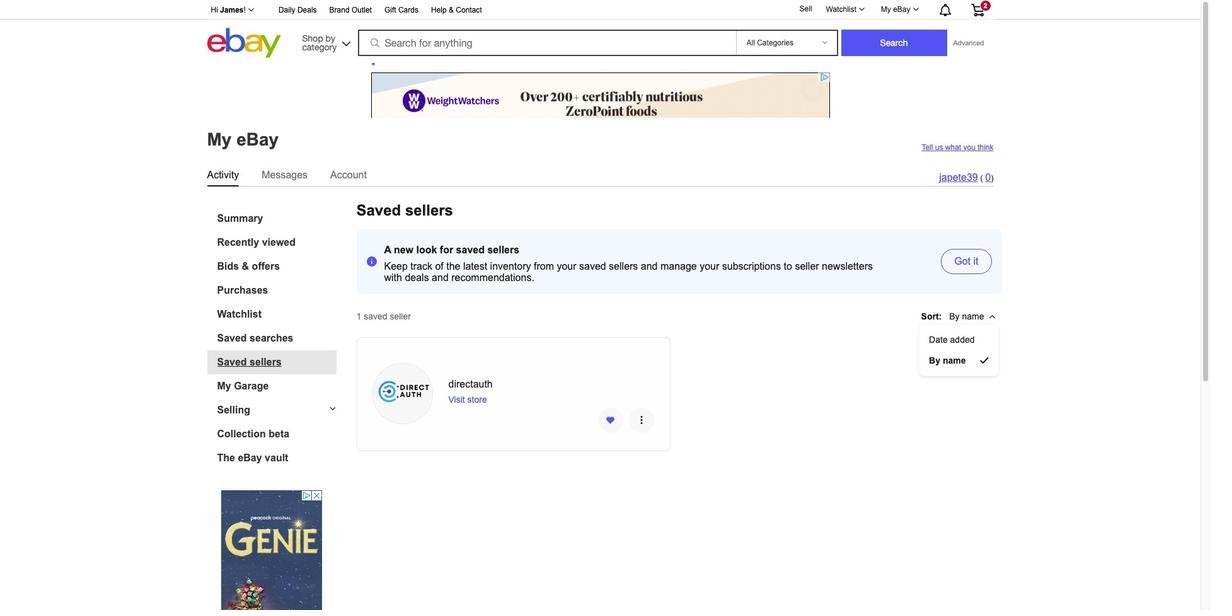 Task type: describe. For each thing, give the bounding box(es) containing it.
the ebay vault
[[217, 452, 288, 463]]

help & contact link
[[431, 4, 482, 18]]

2
[[984, 2, 987, 9]]

tell us what you think
[[922, 143, 994, 152]]

1 vertical spatial saved sellers
[[217, 356, 282, 367]]

collection beta
[[217, 428, 289, 439]]

menu inside my ebay main content
[[920, 324, 998, 375]]

!
[[244, 6, 246, 14]]

shop by category
[[302, 33, 337, 52]]

recently viewed
[[217, 237, 296, 247]]

track
[[411, 261, 432, 271]]

0 link
[[985, 172, 991, 182]]

contact
[[456, 6, 482, 14]]

by inside popup button
[[949, 311, 960, 321]]

region inside my ebay main content
[[356, 229, 1002, 293]]

us
[[935, 143, 943, 152]]

my for my garage link
[[217, 380, 231, 391]]

my ebay inside the 'account' navigation
[[881, 5, 911, 14]]

0 vertical spatial saved sellers
[[356, 201, 453, 218]]

from
[[534, 261, 554, 271]]

by inside menu
[[929, 355, 940, 365]]

my garage link
[[217, 380, 336, 392]]

brand outlet link
[[329, 4, 372, 18]]

by
[[326, 33, 335, 43]]

bids
[[217, 261, 239, 271]]

account navigation
[[204, 0, 994, 20]]

sellers left manage
[[609, 261, 638, 271]]

account link
[[330, 167, 367, 183]]

account
[[330, 169, 367, 180]]

directauth
[[448, 379, 493, 389]]

hi james !
[[211, 6, 246, 14]]

inventory
[[490, 261, 531, 271]]

you
[[963, 143, 976, 152]]

james
[[220, 6, 244, 14]]

gift
[[384, 6, 396, 14]]

1 vertical spatial and
[[432, 272, 449, 283]]

watchlist for the bottom the watchlist link
[[217, 309, 262, 319]]

1 vertical spatial name
[[943, 355, 966, 365]]

advanced
[[953, 39, 984, 47]]

my for my ebay link
[[881, 5, 891, 14]]

1
[[356, 311, 361, 321]]

activity
[[207, 169, 239, 180]]

0 vertical spatial saved
[[356, 201, 401, 218]]

tell
[[922, 143, 933, 152]]

recently
[[217, 237, 259, 247]]

recommendations.
[[451, 272, 534, 283]]

latest
[[463, 261, 487, 271]]

with
[[384, 272, 402, 283]]

date added
[[929, 334, 975, 344]]

1 vertical spatial saved
[[579, 261, 606, 271]]

seller inside a new look for saved sellers keep track of the latest inventory from your saved sellers and manage your subscriptions to seller newsletters with deals and recommendations.
[[795, 261, 819, 271]]

saved searches link
[[217, 333, 336, 344]]

summary link
[[217, 213, 336, 224]]

shop by category button
[[297, 28, 353, 55]]

gift cards
[[384, 6, 419, 14]]

0
[[985, 172, 991, 182]]

help & contact
[[431, 6, 482, 14]]

bids & offers link
[[217, 261, 336, 272]]

brand
[[329, 6, 350, 14]]

daily
[[279, 6, 295, 14]]

directauth link
[[447, 378, 639, 394]]

garage
[[234, 380, 269, 391]]

by name inside popup button
[[949, 311, 984, 321]]

collection beta link
[[217, 428, 336, 440]]

the ebay vault link
[[217, 452, 336, 464]]

activity link
[[207, 167, 239, 183]]

my ebay main content
[[5, 61, 1196, 610]]

recently viewed link
[[217, 237, 336, 248]]

advanced link
[[947, 30, 991, 55]]

a new look for saved sellers keep track of the latest inventory from your saved sellers and manage your subscriptions to seller newsletters with deals and recommendations.
[[384, 244, 873, 283]]

japete39 ( 0 )
[[939, 172, 994, 182]]

brand outlet
[[329, 6, 372, 14]]

ebay for my ebay link
[[893, 5, 911, 14]]

(
[[980, 173, 983, 182]]

deals
[[405, 272, 429, 283]]

cards
[[398, 6, 419, 14]]

the
[[446, 261, 460, 271]]

vault
[[265, 452, 288, 463]]

think
[[978, 143, 994, 152]]



Task type: locate. For each thing, give the bounding box(es) containing it.
japete39 link
[[939, 172, 978, 182]]

purchases
[[217, 285, 268, 295]]

menu containing date added
[[920, 324, 998, 375]]

saved up latest
[[456, 244, 485, 255]]

watchlist right sell
[[826, 5, 857, 14]]

saved up a
[[356, 201, 401, 218]]

1 your from the left
[[557, 261, 576, 271]]

&
[[449, 6, 454, 14], [242, 261, 249, 271]]

0 horizontal spatial by
[[929, 355, 940, 365]]

1 vertical spatial watchlist link
[[217, 309, 336, 320]]

and down of
[[432, 272, 449, 283]]

0 horizontal spatial watchlist
[[217, 309, 262, 319]]

0 horizontal spatial seller
[[390, 311, 411, 321]]

0 vertical spatial ebay
[[893, 5, 911, 14]]

0 vertical spatial watchlist
[[826, 5, 857, 14]]

gift cards link
[[384, 4, 419, 18]]

by down date
[[929, 355, 940, 365]]

1 horizontal spatial and
[[641, 261, 658, 271]]

collection
[[217, 428, 266, 439]]

keep
[[384, 261, 408, 271]]

watchlist link down purchases link
[[217, 309, 336, 320]]

0 horizontal spatial saved
[[364, 311, 387, 321]]

new
[[394, 244, 414, 255]]

your right manage
[[700, 261, 719, 271]]

1 horizontal spatial &
[[449, 6, 454, 14]]

saved for the 'saved sellers' link
[[217, 356, 247, 367]]

1 horizontal spatial seller
[[795, 261, 819, 271]]

2 your from the left
[[700, 261, 719, 271]]

0 vertical spatial seller
[[795, 261, 819, 271]]

outlet
[[352, 6, 372, 14]]

0 vertical spatial advertisement region
[[371, 61, 830, 118]]

2 vertical spatial my
[[217, 380, 231, 391]]

selling button
[[207, 404, 336, 416]]

0 vertical spatial name
[[962, 311, 984, 321]]

purchases link
[[217, 285, 336, 296]]

messages
[[262, 169, 308, 180]]

my ebay
[[881, 5, 911, 14], [207, 130, 279, 149]]

0 horizontal spatial your
[[557, 261, 576, 271]]

watchlist
[[826, 5, 857, 14], [217, 309, 262, 319]]

my inside the 'account' navigation
[[881, 5, 891, 14]]

0 horizontal spatial my ebay
[[207, 130, 279, 149]]

got it button
[[941, 249, 992, 274]]

0 horizontal spatial saved sellers
[[217, 356, 282, 367]]

saved
[[356, 201, 401, 218], [217, 333, 247, 343], [217, 356, 247, 367]]

my garage
[[217, 380, 269, 391]]

your right from
[[557, 261, 576, 271]]

sell
[[800, 5, 812, 13]]

deals
[[297, 6, 317, 14]]

got it
[[954, 256, 979, 266]]

Search for anything text field
[[360, 31, 733, 55]]

sell link
[[794, 5, 818, 13]]

by name up added
[[949, 311, 984, 321]]

0 horizontal spatial &
[[242, 261, 249, 271]]

1 horizontal spatial saved
[[456, 244, 485, 255]]

saved up the my garage
[[217, 356, 247, 367]]

& inside the 'account' navigation
[[449, 6, 454, 14]]

look
[[416, 244, 437, 255]]

2 vertical spatial ebay
[[238, 452, 262, 463]]

offers
[[252, 261, 280, 271]]

none submit inside shop by category banner
[[841, 30, 947, 56]]

seller down with
[[390, 311, 411, 321]]

got
[[954, 256, 971, 266]]

saved sellers up new
[[356, 201, 453, 218]]

2 vertical spatial saved
[[364, 311, 387, 321]]

sellers down searches
[[250, 356, 282, 367]]

region containing a new look for saved sellers
[[356, 229, 1002, 293]]

what
[[945, 143, 961, 152]]

)
[[991, 173, 994, 182]]

sellers
[[405, 201, 453, 218], [487, 244, 519, 255], [609, 261, 638, 271], [250, 356, 282, 367]]

saved right 1
[[364, 311, 387, 321]]

1 vertical spatial my ebay
[[207, 130, 279, 149]]

unsave this seller - directauth image
[[598, 413, 623, 427]]

name up added
[[962, 311, 984, 321]]

shop
[[302, 33, 323, 43]]

it
[[974, 256, 979, 266]]

0 horizontal spatial watchlist link
[[217, 309, 336, 320]]

name inside popup button
[[962, 311, 984, 321]]

beta
[[269, 428, 289, 439]]

0 vertical spatial watchlist link
[[819, 2, 870, 17]]

2 link
[[963, 0, 992, 18]]

searches
[[250, 333, 293, 343]]

None submit
[[841, 30, 947, 56]]

saved for saved searches link
[[217, 333, 247, 343]]

for
[[440, 244, 453, 255]]

1 vertical spatial my
[[207, 130, 232, 149]]

2 vertical spatial saved
[[217, 356, 247, 367]]

watchlist for the right the watchlist link
[[826, 5, 857, 14]]

category
[[302, 42, 337, 52]]

by right sort:
[[949, 311, 960, 321]]

0 vertical spatial saved
[[456, 244, 485, 255]]

& for help
[[449, 6, 454, 14]]

saved
[[456, 244, 485, 255], [579, 261, 606, 271], [364, 311, 387, 321]]

ebay inside the 'account' navigation
[[893, 5, 911, 14]]

name down date added
[[943, 355, 966, 365]]

1 horizontal spatial saved sellers
[[356, 201, 453, 218]]

messages link
[[262, 167, 308, 183]]

the
[[217, 452, 235, 463]]

hi
[[211, 6, 218, 14]]

sellers up look
[[405, 201, 453, 218]]

and
[[641, 261, 658, 271], [432, 272, 449, 283]]

0 vertical spatial my
[[881, 5, 891, 14]]

visit
[[448, 394, 465, 404]]

daily deals link
[[279, 4, 317, 18]]

store
[[467, 394, 487, 404]]

my ebay inside main content
[[207, 130, 279, 149]]

seller
[[795, 261, 819, 271], [390, 311, 411, 321]]

1 horizontal spatial my ebay
[[881, 5, 911, 14]]

bids & offers
[[217, 261, 280, 271]]

1 horizontal spatial advertisement region
[[371, 61, 830, 118]]

viewed
[[262, 237, 296, 247]]

saved sellers link
[[217, 356, 336, 368]]

& for bids
[[242, 261, 249, 271]]

summary
[[217, 213, 263, 223]]

selling
[[217, 404, 250, 415]]

1 vertical spatial advertisement region
[[221, 490, 322, 610]]

1 horizontal spatial watchlist
[[826, 5, 857, 14]]

watchlist inside my ebay main content
[[217, 309, 262, 319]]

2 horizontal spatial saved
[[579, 261, 606, 271]]

shop by category banner
[[204, 0, 994, 61]]

newsletters
[[822, 261, 873, 271]]

0 vertical spatial &
[[449, 6, 454, 14]]

0 vertical spatial and
[[641, 261, 658, 271]]

& inside my ebay main content
[[242, 261, 249, 271]]

by name button
[[946, 304, 999, 329]]

0 vertical spatial by name
[[949, 311, 984, 321]]

directauth visit store
[[448, 379, 493, 404]]

and left manage
[[641, 261, 658, 271]]

1 vertical spatial by name
[[929, 355, 966, 365]]

1 horizontal spatial by
[[949, 311, 960, 321]]

ebay
[[893, 5, 911, 14], [236, 130, 279, 149], [238, 452, 262, 463]]

region
[[356, 229, 1002, 293]]

of
[[435, 261, 444, 271]]

subscriptions
[[722, 261, 781, 271]]

0 horizontal spatial and
[[432, 272, 449, 283]]

0 vertical spatial by
[[949, 311, 960, 321]]

by name down date added
[[929, 355, 966, 365]]

my ebay link
[[874, 2, 924, 17]]

& right help
[[449, 6, 454, 14]]

date
[[929, 334, 948, 344]]

to
[[784, 261, 792, 271]]

0 horizontal spatial advertisement region
[[221, 490, 322, 610]]

manage
[[661, 261, 697, 271]]

sort:
[[921, 311, 942, 321]]

1 horizontal spatial your
[[700, 261, 719, 271]]

a
[[384, 244, 391, 255]]

saved searches
[[217, 333, 293, 343]]

saved sellers
[[356, 201, 453, 218], [217, 356, 282, 367]]

1 horizontal spatial watchlist link
[[819, 2, 870, 17]]

0 vertical spatial my ebay
[[881, 5, 911, 14]]

1 vertical spatial &
[[242, 261, 249, 271]]

1 vertical spatial watchlist
[[217, 309, 262, 319]]

watchlist inside the 'account' navigation
[[826, 5, 857, 14]]

added
[[950, 334, 975, 344]]

watchlist link right sell
[[819, 2, 870, 17]]

saved left searches
[[217, 333, 247, 343]]

advertisement region
[[371, 61, 830, 118], [221, 490, 322, 610]]

daily deals
[[279, 6, 317, 14]]

saved right from
[[579, 261, 606, 271]]

1 vertical spatial seller
[[390, 311, 411, 321]]

visit store link
[[447, 393, 489, 406]]

name
[[962, 311, 984, 321], [943, 355, 966, 365]]

1 saved seller
[[356, 311, 411, 321]]

ebay for the ebay vault link
[[238, 452, 262, 463]]

japete39
[[939, 172, 978, 182]]

1 vertical spatial by
[[929, 355, 940, 365]]

& right bids
[[242, 261, 249, 271]]

tell us what you think link
[[922, 143, 994, 152]]

1 vertical spatial saved
[[217, 333, 247, 343]]

menu
[[920, 324, 998, 375]]

sellers up inventory
[[487, 244, 519, 255]]

watchlist down purchases at left top
[[217, 309, 262, 319]]

1 vertical spatial ebay
[[236, 130, 279, 149]]

saved sellers up garage
[[217, 356, 282, 367]]

help
[[431, 6, 447, 14]]

seller right the to
[[795, 261, 819, 271]]



Task type: vqa. For each thing, say whether or not it's contained in the screenshot.
2- to the left
no



